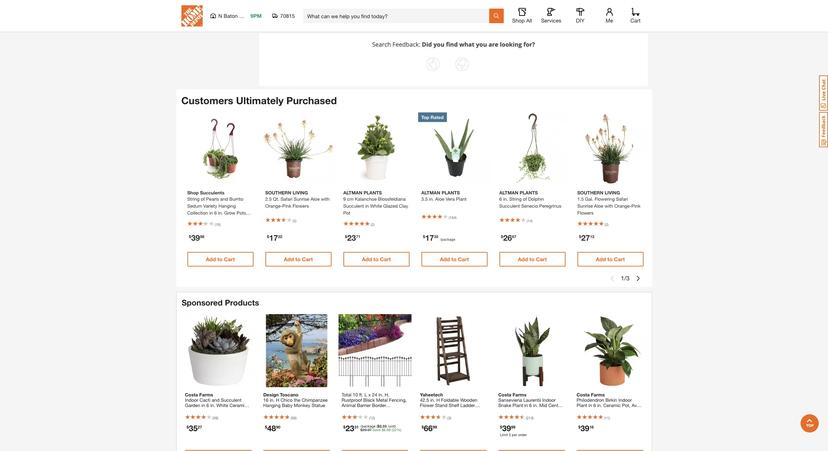 Task type: describe. For each thing, give the bounding box(es) containing it.
$ 23 71
[[345, 233, 361, 242]]

avg. inside costa farms sansevieria laurentii indoor snake plant in 6 in. mid century modern planter, avg. shipping height 1-2 ft. tall
[[533, 408, 542, 413]]

sponsored products
[[182, 298, 259, 307]]

peregrinus
[[539, 203, 562, 208]]

mid
[[539, 402, 547, 408]]

grow
[[224, 210, 235, 215]]

indoor/outdoor
[[435, 408, 467, 413]]

succulent inside altman plants 6 in. string of dolphin succulent senecio peregrinus
[[499, 203, 520, 208]]

shipping inside costa farms sansevieria laurentii indoor snake plant in 6 in. mid century modern planter, avg. shipping height 1-2 ft. tall
[[543, 408, 561, 413]]

safari inside southern living 1.5 gal. flowering safari sunrise aloe with orange-pink flowers
[[616, 196, 628, 202]]

shop for shop all
[[512, 17, 525, 23]]

safari inside "southern living 2.5 qt. safari sunrise aloe with orange-pink flowers"
[[281, 196, 293, 202]]

( for shop succulents string of pearls and burrito sedum variety hanging collection in 6 in. grow pots with hangers
[[215, 222, 216, 226]]

0 horizontal spatial 3
[[448, 415, 450, 420]]

in. inside 'costa farms philodendron birkin indoor plant in 6 in. ceramic pot, avg. shipping height 1-2 ft. tall'
[[597, 402, 602, 408]]

living for 17
[[293, 190, 308, 195]]

customers ultimately purchased
[[181, 95, 337, 106]]

( 213 )
[[526, 415, 534, 420]]

27 inside $ 35 27
[[198, 424, 202, 429]]

add for 23
[[362, 256, 372, 262]]

23 for $ 23 31 /package ( $ 2 . 33 /unit ) $ 29 . 97 save $ 6 . 66 ( 22 %)
[[346, 423, 354, 433]]

98
[[200, 234, 204, 239]]

plant for 17
[[456, 196, 467, 202]]

90
[[276, 424, 280, 429]]

all
[[526, 17, 532, 23]]

39 for $ 39 16
[[581, 423, 590, 433]]

modern
[[498, 408, 515, 413]]

$ for $ 27 12
[[579, 234, 581, 239]]

(10-
[[396, 408, 404, 413]]

5 inside $ 39 99 limit 5 per order
[[509, 432, 511, 437]]

costa farms sansevieria laurentii indoor snake plant in 6 in. mid century modern planter, avg. shipping height 1-2 ft. tall
[[498, 392, 565, 418]]

in. up $ 35 27
[[185, 413, 190, 418]]

black
[[363, 397, 375, 403]]

6 inside $ 23 31 /package ( $ 2 . 33 /unit ) $ 29 . 97 save $ 6 . 66 ( 22 %)
[[384, 427, 386, 432]]

flowering
[[595, 196, 615, 202]]

dolphin
[[528, 196, 544, 202]]

0 horizontal spatial .
[[367, 427, 368, 432]]

n baton rouge
[[218, 13, 255, 19]]

tall inside 'costa farms philodendron birkin indoor plant in 6 in. ceramic pot, avg. shipping height 1-2 ft. tall'
[[625, 408, 632, 413]]

costa for 35
[[185, 392, 198, 397]]

17 for $ 17 22
[[269, 233, 278, 242]]

( for yaheetech 42.5 in. h foldable wooden flower stand shelf ladder stand, indoor/outdoor (4-tier)
[[448, 415, 448, 420]]

succulent inside altman plants 9 cm kalanchoe blossfeldiana succulent in white glazed clay pot
[[343, 203, 364, 208]]

add to cart button for 27
[[577, 252, 644, 266]]

1- inside costa farms sansevieria laurentii indoor snake plant in 6 in. mid century modern planter, avg. shipping height 1-2 ft. tall
[[513, 413, 518, 418]]

avg. inside costa farms indoor cacti and succulent garden in 6 in. white ceramic bowl, avg. shipping height 8 in. tall
[[198, 408, 207, 413]]

$ 17 22
[[267, 233, 282, 242]]

living for 27
[[605, 190, 620, 195]]

56
[[292, 415, 296, 420]]

vera
[[446, 196, 455, 202]]

71
[[356, 234, 361, 239]]

9 cm kalanchoe blossfeldiana succulent in white glazed clay pot image
[[340, 112, 413, 185]]

top rated
[[421, 114, 444, 120]]

) for $ 27 12
[[608, 222, 609, 226]]

orange- inside southern living 1.5 gal. flowering safari sunrise aloe with orange-pink flowers
[[615, 203, 632, 208]]

23 for $ 23 71
[[347, 233, 356, 242]]

3.5
[[421, 196, 428, 202]]

1 horizontal spatial .
[[382, 424, 383, 428]]

stand,
[[420, 408, 434, 413]]

( 39 )
[[212, 415, 218, 420]]

sansevieria laurentii indoor snake plant in 6 in. mid century modern planter, avg. shipping height 1-2 ft. tall image
[[495, 314, 568, 387]]

shop for shop succulents string of pearls and burrito sedum variety hanging collection in 6 in. grow pots with hangers
[[187, 190, 199, 195]]

string inside shop succulents string of pearls and burrito sedum variety hanging collection in 6 in. grow pots with hangers
[[187, 196, 200, 202]]

What can we help you find today? search field
[[307, 9, 489, 23]]

and inside shop succulents string of pearls and burrito sedum variety hanging collection in 6 in. grow pots with hangers
[[220, 196, 228, 202]]

limit
[[500, 432, 508, 437]]

%)
[[397, 427, 401, 432]]

total
[[342, 392, 352, 397]]

9pm
[[250, 13, 262, 19]]

6 inside costa farms sansevieria laurentii indoor snake plant in 6 in. mid century modern planter, avg. shipping height 1-2 ft. tall
[[529, 402, 532, 408]]

glazed
[[383, 203, 398, 208]]

4 add to cart button from the left
[[421, 252, 488, 266]]

35 inside $ 17 35 /package
[[434, 234, 439, 239]]

213
[[527, 415, 533, 420]]

pink inside southern living 1.5 gal. flowering safari sunrise aloe with orange-pink flowers
[[632, 203, 641, 208]]

the
[[294, 397, 301, 403]]

plants for /package
[[442, 190, 460, 195]]

h,
[[385, 392, 389, 397]]

in. up ( 39 )
[[210, 402, 215, 408]]

of inside altman plants 6 in. string of dolphin succulent senecio peregrinus
[[523, 196, 527, 202]]

in for limit
[[525, 402, 528, 408]]

39 for $ 39 98
[[191, 233, 200, 242]]

in for 23
[[365, 203, 369, 208]]

plants for 23
[[364, 190, 382, 195]]

( 11 )
[[604, 415, 610, 420]]

hangers
[[197, 217, 215, 222]]

ceramic inside 'costa farms philodendron birkin indoor plant in 6 in. ceramic pot, avg. shipping height 1-2 ft. tall'
[[604, 402, 621, 408]]

succulent inside costa farms indoor cacti and succulent garden in 6 in. white ceramic bowl, avg. shipping height 8 in. tall
[[221, 397, 242, 403]]

add for 17
[[284, 256, 294, 262]]

plants for 26
[[520, 190, 538, 195]]

(4-
[[468, 408, 474, 413]]

add to cart button for 17
[[265, 252, 331, 266]]

in. inside costa farms sansevieria laurentii indoor snake plant in 6 in. mid century modern planter, avg. shipping height 1-2 ft. tall
[[533, 402, 538, 408]]

hanging inside shop succulents string of pearls and burrito sedum variety hanging collection in 6 in. grow pots with hangers
[[219, 203, 236, 208]]

cart for 26
[[536, 256, 547, 262]]

) for $ 26 87
[[532, 219, 533, 223]]

metal
[[376, 397, 388, 403]]

altman for /package
[[421, 190, 440, 195]]

of for pearls
[[201, 196, 205, 202]]

$ 27 12
[[579, 233, 595, 242]]

474
[[460, 21, 467, 26]]

cart for 27
[[614, 256, 625, 262]]

diy button
[[570, 8, 591, 24]]

philodendron
[[577, 397, 604, 403]]

) for $ 39 16
[[609, 415, 610, 420]]

to for 26
[[530, 256, 535, 262]]

$ for $ 39 98
[[189, 234, 191, 239]]

height inside costa farms indoor cacti and succulent garden in 6 in. white ceramic bowl, avg. shipping height 8 in. tall
[[228, 408, 242, 413]]

16 for toscano
[[263, 397, 269, 403]]

yaheetech
[[420, 392, 443, 397]]

n
[[218, 13, 222, 19]]

h inside the yaheetech 42.5 in. h foldable wooden flower stand shelf ladder stand, indoor/outdoor (4-tier)
[[437, 397, 440, 403]]

aloe inside southern living 1.5 gal. flowering safari sunrise aloe with orange-pink flowers
[[594, 203, 603, 208]]

height inside costa farms sansevieria laurentii indoor snake plant in 6 in. mid century modern planter, avg. shipping height 1-2 ft. tall
[[498, 413, 512, 418]]

rated
[[431, 114, 444, 120]]

string of pearls and burrito sedum variety hanging collection in 6 in. grow pots with hangers image
[[184, 112, 257, 185]]

12 inside $ 27 12
[[590, 234, 595, 239]]

99 for 39
[[511, 424, 516, 429]]

) inside $ 23 31 /package ( $ 2 . 33 /unit ) $ 29 . 97 save $ 6 . 66 ( 22 %)
[[395, 424, 396, 428]]

24 inside total 10 ft. l x 24 in. h, rustproof black metal fencing, animal barrier border decorative garden fence (10- pack)
[[372, 392, 377, 397]]

ft. inside costa farms sansevieria laurentii indoor snake plant in 6 in. mid century modern planter, avg. shipping height 1-2 ft. tall
[[522, 413, 526, 418]]

2 inside $ 23 31 /package ( $ 2 . 33 /unit ) $ 29 . 97 save $ 6 . 66 ( 22 %)
[[380, 424, 382, 428]]

cm
[[347, 196, 354, 202]]

( 5 )
[[293, 219, 297, 223]]

design
[[263, 392, 279, 397]]

$ for $ 39 99 limit 5 per order
[[500, 424, 502, 429]]

16 in. h chico the chimpanzee hanging baby monkey statue image
[[260, 314, 333, 387]]

1 vertical spatial 12
[[370, 415, 374, 420]]

aloe inside altman plants 3.5 in. aloe vera plant
[[435, 196, 444, 202]]

pot,
[[622, 402, 631, 408]]

tall inside costa farms indoor cacti and succulent garden in 6 in. white ceramic bowl, avg. shipping height 8 in. tall
[[191, 413, 198, 418]]

order
[[518, 432, 527, 437]]

to for 27
[[608, 256, 613, 262]]

next slide image
[[636, 276, 641, 281]]

snake
[[498, 402, 511, 408]]

with inside shop succulents string of pearls and burrito sedum variety hanging collection in 6 in. grow pots with hangers
[[187, 217, 196, 222]]

ft. inside total 10 ft. l x 24 in. h, rustproof black metal fencing, animal barrier border decorative garden fence (10- pack)
[[359, 392, 363, 397]]

( for costa farms indoor cacti and succulent garden in 6 in. white ceramic bowl, avg. shipping height 8 in. tall
[[212, 415, 213, 420]]

( 2 ) for 27
[[605, 222, 609, 226]]

$ for $ 23 71
[[345, 234, 347, 239]]

total 10 ft. l x 24 in. h, rustproof black metal fencing, animal barrier border decorative garden fence (10- pack) link
[[342, 392, 408, 418]]

9
[[343, 196, 346, 202]]

shop all button
[[512, 8, 533, 24]]

in. inside shop succulents string of pearls and burrito sedum variety hanging collection in 6 in. grow pots with hangers
[[218, 210, 223, 215]]

qt.
[[273, 196, 279, 202]]

2 inside costa farms sansevieria laurentii indoor snake plant in 6 in. mid century modern planter, avg. shipping height 1-2 ft. tall
[[518, 413, 520, 418]]

bowl,
[[185, 408, 197, 413]]

kalanchoe
[[355, 196, 377, 202]]

1 horizontal spatial 66
[[424, 423, 433, 433]]

( 2 ) for 23
[[371, 222, 375, 226]]

ft. inside 'costa farms philodendron birkin indoor plant in 6 in. ceramic pot, avg. shipping height 1-2 ft. tall'
[[620, 408, 624, 413]]

8
[[243, 408, 245, 413]]

shop succulents string of pearls and burrito sedum variety hanging collection in 6 in. grow pots with hangers
[[187, 190, 246, 222]]

( 3 )
[[448, 415, 451, 420]]

altman for 23
[[343, 190, 362, 195]]

( 18 )
[[215, 222, 221, 226]]

add to cart for 27
[[596, 256, 625, 262]]

hanging inside the design toscano 16 in. h chico the chimpanzee hanging baby monkey statue
[[263, 402, 281, 408]]

decorative
[[342, 408, 364, 413]]

live chat image
[[819, 75, 828, 111]]

total 10 ft. l x 24 in. h, rustproof black metal fencing, animal barrier border decorative garden fence (10- pack)
[[342, 392, 407, 418]]

22 inside $ 23 31 /package ( $ 2 . 33 /unit ) $ 29 . 97 save $ 6 . 66 ( 22 %)
[[393, 427, 397, 432]]

) for $ 39 98
[[220, 222, 221, 226]]

( for costa farms sansevieria laurentii indoor snake plant in 6 in. mid century modern planter, avg. shipping height 1-2 ft. tall
[[526, 415, 527, 420]]

showing
[[424, 21, 442, 26]]

senecio
[[521, 203, 538, 208]]

$ 39 16
[[578, 423, 594, 433]]

philodendron birkin indoor plant in 6 in. ceramic pot, avg. shipping height 1-2 ft. tall image
[[574, 314, 647, 387]]

sansevieria
[[498, 397, 522, 403]]

total 10 ft. l x 24 in. h, rustproof black metal fencing, animal barrier border decorative garden fence (10-pack) image
[[338, 314, 412, 387]]

string inside altman plants 6 in. string of dolphin succulent senecio peregrinus
[[509, 196, 522, 202]]

to for 17
[[295, 256, 301, 262]]

4 add to cart from the left
[[440, 256, 469, 262]]

$ for $ 48 90
[[265, 424, 267, 429]]

2 inside 'costa farms philodendron birkin indoor plant in 6 in. ceramic pot, avg. shipping height 1-2 ft. tall'
[[616, 408, 618, 413]]

2 down altman plants 9 cm kalanchoe blossfeldiana succulent in white glazed clay pot
[[372, 222, 374, 226]]

42.5 in. h foldable wooden flower stand shelf ladder stand, indoor/outdoor (4-tier) image
[[417, 314, 490, 387]]

per
[[512, 432, 517, 437]]

) for $ 48 90
[[296, 415, 297, 420]]

succulents
[[200, 190, 225, 195]]

cart for 23
[[380, 256, 391, 262]]

in inside shop succulents string of pearls and burrito sedum variety hanging collection in 6 in. grow pots with hangers
[[209, 210, 213, 215]]

0 horizontal spatial 5
[[294, 219, 296, 223]]

/package for 17
[[440, 237, 455, 241]]

foldable
[[441, 397, 459, 403]]

add to cart for 17
[[284, 256, 313, 262]]

animal
[[342, 402, 356, 408]]

results.
[[469, 21, 484, 26]]

2 horizontal spatial .
[[386, 427, 387, 432]]

altman plants 6 in. string of dolphin succulent senecio peregrinus
[[499, 190, 562, 208]]

h inside the design toscano 16 in. h chico the chimpanzee hanging baby monkey statue
[[276, 397, 279, 403]]

26
[[503, 233, 512, 242]]

pack)
[[342, 413, 353, 418]]

/package for 23
[[361, 424, 376, 428]]

variety
[[203, 203, 217, 208]]

add for 27
[[596, 256, 606, 262]]

1 / 3
[[621, 274, 630, 282]]

0 horizontal spatial 1-
[[443, 21, 448, 26]]

in for 35
[[202, 402, 205, 408]]

services
[[541, 17, 561, 23]]

sponsored
[[182, 298, 223, 307]]

height inside 'costa farms philodendron birkin indoor plant in 6 in. ceramic pot, avg. shipping height 1-2 ft. tall'
[[596, 408, 610, 413]]

6 inside shop succulents string of pearls and burrito sedum variety hanging collection in 6 in. grow pots with hangers
[[214, 210, 217, 215]]

to for 23
[[374, 256, 379, 262]]



Task type: vqa. For each thing, say whether or not it's contained in the screenshot.


Task type: locate. For each thing, give the bounding box(es) containing it.
0 horizontal spatial 99
[[433, 424, 437, 429]]

2 horizontal spatial 1-
[[611, 408, 616, 413]]

2 left 33
[[380, 424, 382, 428]]

costa for 39
[[577, 392, 590, 397]]

with inside "southern living 2.5 qt. safari sunrise aloe with orange-pink flowers"
[[321, 196, 330, 202]]

shop up the sedum on the top
[[187, 190, 199, 195]]

1 horizontal spatial 22
[[393, 427, 397, 432]]

2 to from the left
[[295, 256, 301, 262]]

0 horizontal spatial 27
[[198, 424, 202, 429]]

6 in. string of dolphin succulent senecio peregrinus image
[[496, 112, 569, 185]]

48
[[267, 423, 276, 433]]

1 shipping from the left
[[208, 408, 227, 413]]

in down variety
[[209, 210, 213, 215]]

3 indoor from the left
[[619, 397, 632, 403]]

2 horizontal spatial plant
[[577, 402, 587, 408]]

in right the bowl,
[[202, 402, 205, 408]]

2 down southern living 1.5 gal. flowering safari sunrise aloe with orange-pink flowers
[[606, 222, 608, 226]]

string up the sedum on the top
[[187, 196, 200, 202]]

in. left the dolphin
[[503, 196, 508, 202]]

11
[[605, 415, 609, 420]]

white inside altman plants 9 cm kalanchoe blossfeldiana succulent in white glazed clay pot
[[370, 203, 382, 208]]

16 inside '$ 39 16'
[[590, 424, 594, 429]]

plant inside 'costa farms philodendron birkin indoor plant in 6 in. ceramic pot, avg. shipping height 1-2 ft. tall'
[[577, 402, 587, 408]]

and right cacti
[[212, 397, 220, 403]]

add to cart button for 26
[[499, 252, 566, 266]]

2 ( 2 ) from the left
[[605, 222, 609, 226]]

) for $ 35 27
[[217, 415, 218, 420]]

l
[[365, 392, 367, 397]]

1 horizontal spatial farms
[[513, 392, 527, 397]]

chico
[[281, 397, 293, 403]]

2 left 213
[[518, 413, 520, 418]]

add to cart button down $ 17 22
[[265, 252, 331, 266]]

5 to from the left
[[530, 256, 535, 262]]

ultimately
[[236, 95, 284, 106]]

66 down stand,
[[424, 423, 433, 433]]

plants
[[364, 190, 382, 195], [442, 190, 460, 195], [520, 190, 538, 195]]

0 horizontal spatial avg.
[[198, 408, 207, 413]]

1 vertical spatial flowers
[[577, 210, 594, 215]]

pink inside "southern living 2.5 qt. safari sunrise aloe with orange-pink flowers"
[[282, 203, 291, 208]]

39 for $ 39 99 limit 5 per order
[[502, 423, 511, 433]]

5 add to cart button from the left
[[499, 252, 566, 266]]

safari right flowering
[[616, 196, 628, 202]]

6 inside altman plants 6 in. string of dolphin succulent senecio peregrinus
[[499, 196, 502, 202]]

shop left all at top
[[512, 17, 525, 23]]

1 horizontal spatial of
[[454, 21, 458, 26]]

costa farms indoor cacti and succulent garden in 6 in. white ceramic bowl, avg. shipping height 8 in. tall
[[185, 392, 247, 418]]

aloe inside "southern living 2.5 qt. safari sunrise aloe with orange-pink flowers"
[[311, 196, 320, 202]]

39 for ( 39 )
[[213, 415, 217, 420]]

0 horizontal spatial shipping
[[208, 408, 227, 413]]

stand
[[435, 402, 448, 408]]

1 horizontal spatial 12
[[590, 234, 595, 239]]

string
[[187, 196, 200, 202], [509, 196, 522, 202]]

3 right 1
[[626, 274, 630, 282]]

0 horizontal spatial h
[[276, 397, 279, 403]]

ladder
[[461, 402, 475, 408]]

living up flowering
[[605, 190, 620, 195]]

h
[[276, 397, 279, 403], [437, 397, 440, 403]]

sunrise inside "southern living 2.5 qt. safari sunrise aloe with orange-pink flowers"
[[294, 196, 309, 202]]

. right save
[[382, 424, 383, 428]]

living up ( 5 )
[[293, 190, 308, 195]]

in. right 3.5 in the top right of the page
[[429, 196, 434, 202]]

99 inside $ 66 99
[[433, 424, 437, 429]]

1 pink from the left
[[282, 203, 291, 208]]

southern living 1.5 gal. flowering safari sunrise aloe with orange-pink flowers
[[577, 190, 641, 215]]

costa inside 'costa farms philodendron birkin indoor plant in 6 in. ceramic pot, avg. shipping height 1-2 ft. tall'
[[577, 392, 590, 397]]

x
[[368, 392, 371, 397]]

white down kalanchoe at the left of page
[[370, 203, 382, 208]]

$ for $ 17 22
[[267, 234, 269, 239]]

h left the chico
[[276, 397, 279, 403]]

0 vertical spatial white
[[370, 203, 382, 208]]

in. left grow
[[218, 210, 223, 215]]

indoor for 39
[[619, 397, 632, 403]]

plant right "snake"
[[513, 402, 523, 408]]

shelf
[[449, 402, 459, 408]]

3 add from the left
[[362, 256, 372, 262]]

1 orange- from the left
[[265, 203, 282, 208]]

farms up ( 39 )
[[199, 392, 213, 397]]

$ inside $ 66 99
[[422, 424, 424, 429]]

97
[[368, 427, 372, 432]]

add to cart button for 39
[[187, 252, 253, 266]]

1 vertical spatial 22
[[393, 427, 397, 432]]

1 horizontal spatial ( 2 )
[[605, 222, 609, 226]]

1 h from the left
[[276, 397, 279, 403]]

wooden
[[460, 397, 477, 403]]

$ inside '$ 39 16'
[[578, 424, 581, 429]]

hanging up grow
[[219, 203, 236, 208]]

and inside costa farms indoor cacti and succulent garden in 6 in. white ceramic bowl, avg. shipping height 8 in. tall
[[212, 397, 220, 403]]

flowers up ( 5 )
[[293, 203, 309, 208]]

2 string from the left
[[509, 196, 522, 202]]

in. left mid at the bottom of the page
[[533, 402, 538, 408]]

2 costa from the left
[[498, 392, 512, 397]]

$ inside $ 17 22
[[267, 234, 269, 239]]

6 add from the left
[[596, 256, 606, 262]]

altman plants 3.5 in. aloe vera plant
[[421, 190, 467, 202]]

flowers inside southern living 1.5 gal. flowering safari sunrise aloe with orange-pink flowers
[[577, 210, 594, 215]]

showing 1-24 of 474 results.
[[424, 21, 484, 26]]

/package down ( 12 )
[[361, 424, 376, 428]]

shipping inside 'costa farms philodendron birkin indoor plant in 6 in. ceramic pot, avg. shipping height 1-2 ft. tall'
[[577, 408, 595, 413]]

with left 9
[[321, 196, 330, 202]]

living
[[293, 190, 308, 195], [605, 190, 620, 195]]

2
[[372, 222, 374, 226], [606, 222, 608, 226], [616, 408, 618, 413], [518, 413, 520, 418], [380, 424, 382, 428]]

border
[[372, 402, 386, 408]]

2 ceramic from the left
[[604, 402, 621, 408]]

tall inside costa farms sansevieria laurentii indoor snake plant in 6 in. mid century modern planter, avg. shipping height 1-2 ft. tall
[[527, 413, 534, 418]]

. left '/unit'
[[386, 427, 387, 432]]

1 horizontal spatial 17
[[425, 233, 434, 242]]

1 ( 2 ) from the left
[[371, 222, 375, 226]]

shipping inside costa farms indoor cacti and succulent garden in 6 in. white ceramic bowl, avg. shipping height 8 in. tall
[[208, 408, 227, 413]]

add for 26
[[518, 256, 528, 262]]

indoor up the bowl,
[[185, 397, 198, 403]]

1-
[[443, 21, 448, 26], [611, 408, 616, 413], [513, 413, 518, 418]]

succulent down cm
[[343, 203, 364, 208]]

of for 474
[[454, 21, 458, 26]]

collection
[[187, 210, 208, 215]]

1 string from the left
[[187, 196, 200, 202]]

( 56 )
[[291, 415, 297, 420]]

$ inside $ 23 71
[[345, 234, 347, 239]]

1 altman from the left
[[343, 190, 362, 195]]

1 horizontal spatial 3
[[626, 274, 630, 282]]

( 2 ) down southern living 1.5 gal. flowering safari sunrise aloe with orange-pink flowers
[[605, 222, 609, 226]]

. left save
[[367, 427, 368, 432]]

shop inside shop succulents string of pearls and burrito sedum variety hanging collection in 6 in. grow pots with hangers
[[187, 190, 199, 195]]

2 add to cart button from the left
[[265, 252, 331, 266]]

66 inside $ 23 31 /package ( $ 2 . 33 /unit ) $ 29 . 97 save $ 6 . 66 ( 22 %)
[[387, 427, 391, 432]]

0 vertical spatial hanging
[[219, 203, 236, 208]]

avg. right the pot,
[[632, 402, 641, 408]]

2 99 from the left
[[511, 424, 516, 429]]

2 add from the left
[[284, 256, 294, 262]]

southern
[[265, 190, 291, 195], [577, 190, 604, 195]]

$ 26 87
[[501, 233, 517, 242]]

rustproof
[[342, 397, 362, 403]]

orange- inside "southern living 2.5 qt. safari sunrise aloe with orange-pink flowers"
[[265, 203, 282, 208]]

( for altman plants 3.5 in. aloe vera plant
[[449, 215, 450, 219]]

3 plants from the left
[[520, 190, 538, 195]]

tall
[[625, 408, 632, 413], [191, 413, 198, 418], [527, 413, 534, 418]]

farms left birkin
[[591, 392, 605, 397]]

costa inside costa farms indoor cacti and succulent garden in 6 in. white ceramic bowl, avg. shipping height 8 in. tall
[[185, 392, 198, 397]]

indoor right laurentii
[[542, 397, 556, 403]]

23
[[347, 233, 356, 242], [346, 423, 354, 433]]

plants up kalanchoe at the left of page
[[364, 190, 382, 195]]

altman
[[343, 190, 362, 195], [421, 190, 440, 195], [499, 190, 518, 195]]

) for $ 23 71
[[374, 222, 375, 226]]

0 horizontal spatial indoor
[[185, 397, 198, 403]]

6 add to cart from the left
[[596, 256, 625, 262]]

farms
[[199, 392, 213, 397], [513, 392, 527, 397], [591, 392, 605, 397]]

cart for 39
[[224, 256, 235, 262]]

customers
[[181, 95, 233, 106]]

in left birkin
[[589, 402, 592, 408]]

design toscano 16 in. h chico the chimpanzee hanging baby monkey statue
[[263, 392, 328, 408]]

diy
[[576, 17, 585, 23]]

( for costa farms philodendron birkin indoor plant in 6 in. ceramic pot, avg. shipping height 1-2 ft. tall
[[604, 415, 605, 420]]

plants up vera
[[442, 190, 460, 195]]

clay
[[399, 203, 408, 208]]

6 inside costa farms indoor cacti and succulent garden in 6 in. white ceramic bowl, avg. shipping height 8 in. tall
[[206, 402, 209, 408]]

18
[[216, 222, 220, 226]]

$ 39 98
[[189, 233, 204, 242]]

12
[[590, 234, 595, 239], [370, 415, 374, 420]]

0 vertical spatial 35
[[434, 234, 439, 239]]

1 horizontal spatial string
[[509, 196, 522, 202]]

string up senecio
[[509, 196, 522, 202]]

barrier
[[357, 402, 371, 408]]

2 h from the left
[[437, 397, 440, 403]]

/package down the 184
[[440, 237, 455, 241]]

1 horizontal spatial hanging
[[263, 402, 281, 408]]

baton
[[224, 13, 238, 19]]

3 altman from the left
[[499, 190, 518, 195]]

aloe down flowering
[[594, 203, 603, 208]]

yaheetech 42.5 in. h foldable wooden flower stand shelf ladder stand, indoor/outdoor (4-tier)
[[420, 392, 483, 413]]

39 inside $ 39 99 limit 5 per order
[[502, 423, 511, 433]]

2 farms from the left
[[513, 392, 527, 397]]

in up 213
[[525, 402, 528, 408]]

1 horizontal spatial 5
[[509, 432, 511, 437]]

shop all
[[512, 17, 532, 23]]

height down "snake"
[[498, 413, 512, 418]]

0 vertical spatial /package
[[440, 237, 455, 241]]

2 southern from the left
[[577, 190, 604, 195]]

1 horizontal spatial altman
[[421, 190, 440, 195]]

4 to from the left
[[452, 256, 457, 262]]

in down kalanchoe at the left of page
[[365, 203, 369, 208]]

2 plants from the left
[[442, 190, 460, 195]]

1 horizontal spatial white
[[370, 203, 382, 208]]

99 down stand,
[[433, 424, 437, 429]]

0 horizontal spatial string
[[187, 196, 200, 202]]

altman for 26
[[499, 190, 518, 195]]

plant inside costa farms sansevieria laurentii indoor snake plant in 6 in. mid century modern planter, avg. shipping height 1-2 ft. tall
[[513, 402, 523, 408]]

sedum
[[187, 203, 202, 208]]

1 vertical spatial 16
[[590, 424, 594, 429]]

1 vertical spatial 24
[[372, 392, 377, 397]]

$ 66 99
[[422, 423, 437, 433]]

24 left 474
[[448, 21, 453, 26]]

16 down 'philodendron' on the bottom of page
[[590, 424, 594, 429]]

costa for limit
[[498, 392, 512, 397]]

$ for $ 39 16
[[578, 424, 581, 429]]

1 costa from the left
[[185, 392, 198, 397]]

farms for 35
[[199, 392, 213, 397]]

16
[[263, 397, 269, 403], [590, 424, 594, 429]]

southern inside southern living 1.5 gal. flowering safari sunrise aloe with orange-pink flowers
[[577, 190, 604, 195]]

1 vertical spatial 3
[[448, 415, 450, 420]]

2 safari from the left
[[616, 196, 628, 202]]

southern living 2.5 qt. safari sunrise aloe with orange-pink flowers
[[265, 190, 330, 208]]

cart for 17
[[302, 256, 313, 262]]

$ for $ 66 99
[[422, 424, 424, 429]]

1 horizontal spatial 16
[[590, 424, 594, 429]]

1 plants from the left
[[364, 190, 382, 195]]

2 indoor from the left
[[542, 397, 556, 403]]

1 add to cart button from the left
[[187, 252, 253, 266]]

with down flowering
[[605, 203, 613, 208]]

( for southern living 1.5 gal. flowering safari sunrise aloe with orange-pink flowers
[[605, 222, 606, 226]]

5 down "southern living 2.5 qt. safari sunrise aloe with orange-pink flowers"
[[294, 219, 296, 223]]

1.5 gal. flowering safari sunrise aloe with orange-pink flowers image
[[574, 112, 647, 185]]

farms inside 'costa farms philodendron birkin indoor plant in 6 in. ceramic pot, avg. shipping height 1-2 ft. tall'
[[591, 392, 605, 397]]

top
[[421, 114, 429, 120]]

( 12 )
[[369, 415, 375, 420]]

in. left h,
[[379, 392, 384, 397]]

( 184 )
[[449, 215, 457, 219]]

sunrise
[[294, 196, 309, 202], [577, 203, 593, 208]]

( for southern living 2.5 qt. safari sunrise aloe with orange-pink flowers
[[293, 219, 294, 223]]

pink
[[282, 203, 291, 208], [632, 203, 641, 208]]

1 horizontal spatial shop
[[512, 17, 525, 23]]

1 safari from the left
[[281, 196, 293, 202]]

1 vertical spatial /package
[[361, 424, 376, 428]]

avg. inside 'costa farms philodendron birkin indoor plant in 6 in. ceramic pot, avg. shipping height 1-2 ft. tall'
[[632, 402, 641, 408]]

3 add to cart button from the left
[[343, 252, 410, 266]]

services button
[[541, 8, 562, 24]]

1 add to cart from the left
[[206, 256, 235, 262]]

3 to from the left
[[374, 256, 379, 262]]

1 horizontal spatial plants
[[442, 190, 460, 195]]

0 vertical spatial 27
[[581, 233, 590, 242]]

plant inside altman plants 3.5 in. aloe vera plant
[[456, 196, 467, 202]]

succulent right cacti
[[221, 397, 242, 403]]

1 horizontal spatial costa
[[498, 392, 512, 397]]

1 living from the left
[[293, 190, 308, 195]]

2 horizontal spatial indoor
[[619, 397, 632, 403]]

$ for $ 26 87
[[501, 234, 503, 239]]

indoor for limit
[[542, 397, 556, 403]]

costa left birkin
[[577, 392, 590, 397]]

add to cart button down 87
[[499, 252, 566, 266]]

3 shipping from the left
[[577, 408, 595, 413]]

of up senecio
[[523, 196, 527, 202]]

h left the foldable
[[437, 397, 440, 403]]

16 for 39
[[590, 424, 594, 429]]

$ 39 99 limit 5 per order
[[500, 423, 527, 437]]

1 horizontal spatial 24
[[448, 21, 453, 26]]

southern for 17
[[265, 190, 291, 195]]

flowers down gal.
[[577, 210, 594, 215]]

aloe left vera
[[435, 196, 444, 202]]

height left 8
[[228, 408, 242, 413]]

indoor right birkin
[[619, 397, 632, 403]]

1- right showing
[[443, 21, 448, 26]]

$ for $ 23 31 /package ( $ 2 . 33 /unit ) $ 29 . 97 save $ 6 . 66 ( 22 %)
[[343, 424, 346, 429]]

1 vertical spatial hanging
[[263, 402, 281, 408]]

cacti
[[200, 397, 210, 403]]

cart link
[[628, 8, 643, 24]]

1 99 from the left
[[433, 424, 437, 429]]

5 add to cart from the left
[[518, 256, 547, 262]]

in. left the chico
[[270, 397, 275, 403]]

plants inside altman plants 3.5 in. aloe vera plant
[[442, 190, 460, 195]]

to for 39
[[217, 256, 223, 262]]

farms inside costa farms indoor cacti and succulent garden in 6 in. white ceramic bowl, avg. shipping height 8 in. tall
[[199, 392, 213, 397]]

0 horizontal spatial and
[[212, 397, 220, 403]]

$ inside $ 27 12
[[579, 234, 581, 239]]

0 horizontal spatial 24
[[372, 392, 377, 397]]

29
[[363, 427, 367, 432]]

white inside costa farms indoor cacti and succulent garden in 6 in. white ceramic bowl, avg. shipping height 8 in. tall
[[216, 402, 228, 408]]

0 horizontal spatial 66
[[387, 427, 391, 432]]

1 horizontal spatial height
[[498, 413, 512, 418]]

1 horizontal spatial shipping
[[543, 408, 561, 413]]

add to cart for 23
[[362, 256, 391, 262]]

0 vertical spatial with
[[321, 196, 330, 202]]

add to cart button for 23
[[343, 252, 410, 266]]

1 horizontal spatial flowers
[[577, 210, 594, 215]]

indoor inside 'costa farms philodendron birkin indoor plant in 6 in. ceramic pot, avg. shipping height 1-2 ft. tall'
[[619, 397, 632, 403]]

2 pink from the left
[[632, 203, 641, 208]]

1 horizontal spatial aloe
[[435, 196, 444, 202]]

( for altman plants 6 in. string of dolphin succulent senecio peregrinus
[[527, 219, 528, 223]]

add to cart button up "this is the first slide" image
[[577, 252, 644, 266]]

2 living from the left
[[605, 190, 620, 195]]

1 horizontal spatial 27
[[581, 233, 590, 242]]

sunrise inside southern living 1.5 gal. flowering safari sunrise aloe with orange-pink flowers
[[577, 203, 593, 208]]

garden inside costa farms indoor cacti and succulent garden in 6 in. white ceramic bowl, avg. shipping height 8 in. tall
[[185, 402, 200, 408]]

indoor cacti and succulent garden in 6 in. white ceramic bowl, avg. shipping height 8 in. tall image
[[182, 314, 255, 387]]

orange-
[[265, 203, 282, 208], [615, 203, 632, 208]]

16 inside the design toscano 16 in. h chico the chimpanzee hanging baby monkey statue
[[263, 397, 269, 403]]

$ 17 35 /package
[[423, 233, 455, 242]]

2 horizontal spatial shipping
[[577, 408, 595, 413]]

17 for $ 17 35 /package
[[425, 233, 434, 242]]

0 horizontal spatial farms
[[199, 392, 213, 397]]

plants inside altman plants 6 in. string of dolphin succulent senecio peregrinus
[[520, 190, 538, 195]]

0 vertical spatial 5
[[294, 219, 296, 223]]

add to cart button
[[187, 252, 253, 266], [265, 252, 331, 266], [343, 252, 410, 266], [421, 252, 488, 266], [499, 252, 566, 266], [577, 252, 644, 266]]

$ for $ 35 27
[[187, 424, 189, 429]]

2 horizontal spatial altman
[[499, 190, 518, 195]]

with
[[321, 196, 330, 202], [605, 203, 613, 208], [187, 217, 196, 222]]

southern inside "southern living 2.5 qt. safari sunrise aloe with orange-pink flowers"
[[265, 190, 291, 195]]

0 horizontal spatial 22
[[278, 234, 282, 239]]

0 vertical spatial flowers
[[293, 203, 309, 208]]

2 horizontal spatial tall
[[625, 408, 632, 413]]

add to cart button down $ 17 35 /package
[[421, 252, 488, 266]]

altman inside altman plants 3.5 in. aloe vera plant
[[421, 190, 440, 195]]

0 horizontal spatial with
[[187, 217, 196, 222]]

indoor inside costa farms sansevieria laurentii indoor snake plant in 6 in. mid century modern planter, avg. shipping height 1-2 ft. tall
[[542, 397, 556, 403]]

2 shipping from the left
[[543, 408, 561, 413]]

0 horizontal spatial plant
[[456, 196, 467, 202]]

navigation
[[255, 0, 652, 16]]

indoor inside costa farms indoor cacti and succulent garden in 6 in. white ceramic bowl, avg. shipping height 8 in. tall
[[185, 397, 198, 403]]

hanging
[[219, 203, 236, 208], [263, 402, 281, 408]]

plants inside altman plants 9 cm kalanchoe blossfeldiana succulent in white glazed clay pot
[[364, 190, 382, 195]]

plant right vera
[[456, 196, 467, 202]]

5 left per
[[509, 432, 511, 437]]

in. inside the yaheetech 42.5 in. h foldable wooden flower stand shelf ladder stand, indoor/outdoor (4-tier)
[[430, 397, 435, 403]]

and right pearls at the top of page
[[220, 196, 228, 202]]

16 left the chico
[[263, 397, 269, 403]]

this is the first slide image
[[610, 276, 615, 281]]

costa farms philodendron birkin indoor plant in 6 in. ceramic pot, avg. shipping height 1-2 ft. tall
[[577, 392, 641, 413]]

0 horizontal spatial costa
[[185, 392, 198, 397]]

1 vertical spatial 5
[[509, 432, 511, 437]]

$ inside $ 35 27
[[187, 424, 189, 429]]

living inside "southern living 2.5 qt. safari sunrise aloe with orange-pink flowers"
[[293, 190, 308, 195]]

) for $ 66 99
[[450, 415, 451, 420]]

in inside costa farms sansevieria laurentii indoor snake plant in 6 in. mid century modern planter, avg. shipping height 1-2 ft. tall
[[525, 402, 528, 408]]

1 to from the left
[[217, 256, 223, 262]]

2 17 from the left
[[425, 233, 434, 242]]

$ 48 90
[[265, 423, 280, 433]]

in
[[365, 203, 369, 208], [209, 210, 213, 215], [202, 402, 205, 408], [525, 402, 528, 408], [589, 402, 592, 408]]

2 horizontal spatial costa
[[577, 392, 590, 397]]

1 17 from the left
[[269, 233, 278, 242]]

2.5 qt. safari sunrise aloe with orange-pink flowers image
[[262, 112, 335, 185]]

66 right 33
[[387, 427, 391, 432]]

0 horizontal spatial living
[[293, 190, 308, 195]]

1 horizontal spatial /package
[[440, 237, 455, 241]]

1 vertical spatial 23
[[346, 423, 354, 433]]

avg. up ( 213 )
[[533, 408, 542, 413]]

1 horizontal spatial indoor
[[542, 397, 556, 403]]

tier)
[[474, 408, 483, 413]]

0 horizontal spatial /package
[[361, 424, 376, 428]]

safari right qt.
[[281, 196, 293, 202]]

the home depot logo image
[[181, 5, 203, 26]]

/package inside $ 23 31 /package ( $ 2 . 33 /unit ) $ 29 . 97 save $ 6 . 66 ( 22 %)
[[361, 424, 376, 428]]

1 vertical spatial 35
[[189, 423, 198, 433]]

1 indoor from the left
[[185, 397, 198, 403]]

) for $ 17 22
[[296, 219, 297, 223]]

99 for 66
[[433, 424, 437, 429]]

1 vertical spatial sunrise
[[577, 203, 593, 208]]

6 to from the left
[[608, 256, 613, 262]]

2 orange- from the left
[[615, 203, 632, 208]]

in. inside total 10 ft. l x 24 in. h, rustproof black metal fencing, animal barrier border decorative garden fence (10- pack)
[[379, 392, 384, 397]]

plant for 39
[[513, 402, 523, 408]]

99 up per
[[511, 424, 516, 429]]

1 vertical spatial shop
[[187, 190, 199, 195]]

0 vertical spatial sunrise
[[294, 196, 309, 202]]

0 vertical spatial 24
[[448, 21, 453, 26]]

sunrise up ( 5 )
[[294, 196, 309, 202]]

feedback link image
[[819, 112, 828, 147]]

ceramic inside costa farms indoor cacti and succulent garden in 6 in. white ceramic bowl, avg. shipping height 8 in. tall
[[230, 402, 247, 408]]

6 add to cart button from the left
[[577, 252, 644, 266]]

1 horizontal spatial 1-
[[513, 413, 518, 418]]

save
[[373, 427, 381, 432]]

farms for limit
[[513, 392, 527, 397]]

4 add from the left
[[440, 256, 450, 262]]

costa
[[185, 392, 198, 397], [498, 392, 512, 397], [577, 392, 590, 397]]

39
[[191, 233, 200, 242], [213, 415, 217, 420], [502, 423, 511, 433], [581, 423, 590, 433]]

0 horizontal spatial altman
[[343, 190, 362, 195]]

6 inside 'costa farms philodendron birkin indoor plant in 6 in. ceramic pot, avg. shipping height 1-2 ft. tall'
[[594, 402, 596, 408]]

0 horizontal spatial ( 2 )
[[371, 222, 375, 226]]

0 horizontal spatial 12
[[370, 415, 374, 420]]

3 add to cart from the left
[[362, 256, 391, 262]]

1 horizontal spatial plant
[[513, 402, 523, 408]]

hanging down the design
[[263, 402, 281, 408]]

0 horizontal spatial pink
[[282, 203, 291, 208]]

2 left the pot,
[[616, 408, 618, 413]]

pearls
[[206, 196, 219, 202]]

indoor
[[185, 397, 198, 403], [542, 397, 556, 403], [619, 397, 632, 403]]

24 right x
[[372, 392, 377, 397]]

( 2 ) down altman plants 9 cm kalanchoe blossfeldiana succulent in white glazed clay pot
[[371, 222, 375, 226]]

farms up planter,
[[513, 392, 527, 397]]

2 altman from the left
[[421, 190, 440, 195]]

1 horizontal spatial 99
[[511, 424, 516, 429]]

pot
[[343, 210, 351, 215]]

22 inside $ 17 22
[[278, 234, 282, 239]]

1- left 213
[[513, 413, 518, 418]]

southern for 27
[[577, 190, 604, 195]]

farms inside costa farms sansevieria laurentii indoor snake plant in 6 in. mid century modern planter, avg. shipping height 1-2 ft. tall
[[513, 392, 527, 397]]

plants up the dolphin
[[520, 190, 538, 195]]

altman inside altman plants 6 in. string of dolphin succulent senecio peregrinus
[[499, 190, 518, 195]]

living inside southern living 1.5 gal. flowering safari sunrise aloe with orange-pink flowers
[[605, 190, 620, 195]]

southern up qt.
[[265, 190, 291, 195]]

planter,
[[516, 408, 531, 413]]

3 farms from the left
[[591, 392, 605, 397]]

me
[[606, 17, 613, 23]]

add to cart for 26
[[518, 256, 547, 262]]

in. inside the design toscano 16 in. h chico the chimpanzee hanging baby monkey statue
[[270, 397, 275, 403]]

0 horizontal spatial 16
[[263, 397, 269, 403]]

$ for $ 17 35 /package
[[423, 234, 425, 239]]

height up ( 11 )
[[596, 408, 610, 413]]

23 down pack)
[[346, 423, 354, 433]]

of left 474
[[454, 21, 458, 26]]

in. inside altman plants 6 in. string of dolphin succulent senecio peregrinus
[[503, 196, 508, 202]]

$ inside $ 48 90
[[265, 424, 267, 429]]

1 horizontal spatial and
[[220, 196, 228, 202]]

2 horizontal spatial height
[[596, 408, 610, 413]]

in. left birkin
[[597, 402, 602, 408]]

succulent left senecio
[[499, 203, 520, 208]]

1 southern from the left
[[265, 190, 291, 195]]

with inside southern living 1.5 gal. flowering safari sunrise aloe with orange-pink flowers
[[605, 203, 613, 208]]

0 horizontal spatial ceramic
[[230, 402, 247, 408]]

1 farms from the left
[[199, 392, 213, 397]]

5 add from the left
[[518, 256, 528, 262]]

of left pearls at the top of page
[[201, 196, 205, 202]]

3.5 in. aloe vera plant image
[[418, 112, 491, 185]]

in. inside altman plants 3.5 in. aloe vera plant
[[429, 196, 434, 202]]

3 down 'indoor/outdoor'
[[448, 415, 450, 420]]

in inside 'costa farms philodendron birkin indoor plant in 6 in. ceramic pot, avg. shipping height 1-2 ft. tall'
[[589, 402, 592, 408]]

1 add from the left
[[206, 256, 216, 262]]

farms for 39
[[591, 392, 605, 397]]

2 horizontal spatial with
[[605, 203, 613, 208]]

2 horizontal spatial succulent
[[499, 203, 520, 208]]

garden inside total 10 ft. l x 24 in. h, rustproof black metal fencing, animal barrier border decorative garden fence (10- pack)
[[365, 408, 380, 413]]

( for altman plants 9 cm kalanchoe blossfeldiana succulent in white glazed clay pot
[[371, 222, 372, 226]]

garden up $ 35 27
[[185, 402, 200, 408]]

add to cart button down 71 at left
[[343, 252, 410, 266]]

southern up gal.
[[577, 190, 604, 195]]

white up ( 39 )
[[216, 402, 228, 408]]

2 horizontal spatial plants
[[520, 190, 538, 195]]

0 horizontal spatial hanging
[[219, 203, 236, 208]]

1 horizontal spatial ceramic
[[604, 402, 621, 408]]

in inside altman plants 9 cm kalanchoe blossfeldiana succulent in white glazed clay pot
[[365, 203, 369, 208]]

orange- down flowering
[[615, 203, 632, 208]]

garden up ( 12 )
[[365, 408, 380, 413]]

in. right 42.5
[[430, 397, 435, 403]]

1- inside 'costa farms philodendron birkin indoor plant in 6 in. ceramic pot, avg. shipping height 1-2 ft. tall'
[[611, 408, 616, 413]]

add
[[206, 256, 216, 262], [284, 256, 294, 262], [362, 256, 372, 262], [440, 256, 450, 262], [518, 256, 528, 262], [596, 256, 606, 262]]

0 vertical spatial 12
[[590, 234, 595, 239]]

( 14 )
[[527, 219, 533, 223]]

1 vertical spatial 27
[[198, 424, 202, 429]]

products
[[225, 298, 259, 307]]

1.5
[[577, 196, 584, 202]]

1 ceramic from the left
[[230, 402, 247, 408]]

add to cart for 39
[[206, 256, 235, 262]]

( for design toscano 16 in. h chico the chimpanzee hanging baby monkey statue
[[291, 415, 292, 420]]

2 add to cart from the left
[[284, 256, 313, 262]]

add for 39
[[206, 256, 216, 262]]

1
[[621, 274, 624, 282]]

1 horizontal spatial garden
[[365, 408, 380, 413]]

0 vertical spatial shop
[[512, 17, 525, 23]]

2 horizontal spatial farms
[[591, 392, 605, 397]]

add to cart button down 98
[[187, 252, 253, 266]]

6
[[499, 196, 502, 202], [214, 210, 217, 215], [206, 402, 209, 408], [529, 402, 532, 408], [594, 402, 596, 408], [384, 427, 386, 432]]

$ inside $ 39 99 limit 5 per order
[[500, 424, 502, 429]]

23 down pot
[[347, 233, 356, 242]]

0 vertical spatial 3
[[626, 274, 630, 282]]

1 horizontal spatial tall
[[527, 413, 534, 418]]

height
[[228, 408, 242, 413], [596, 408, 610, 413], [498, 413, 512, 418]]

/package inside $ 17 35 /package
[[440, 237, 455, 241]]

0 horizontal spatial succulent
[[221, 397, 242, 403]]

3 costa from the left
[[577, 392, 590, 397]]

0 horizontal spatial ft.
[[359, 392, 363, 397]]

flowers inside "southern living 2.5 qt. safari sunrise aloe with orange-pink flowers"
[[293, 203, 309, 208]]

costa inside costa farms sansevieria laurentii indoor snake plant in 6 in. mid century modern planter, avg. shipping height 1-2 ft. tall
[[498, 392, 512, 397]]



